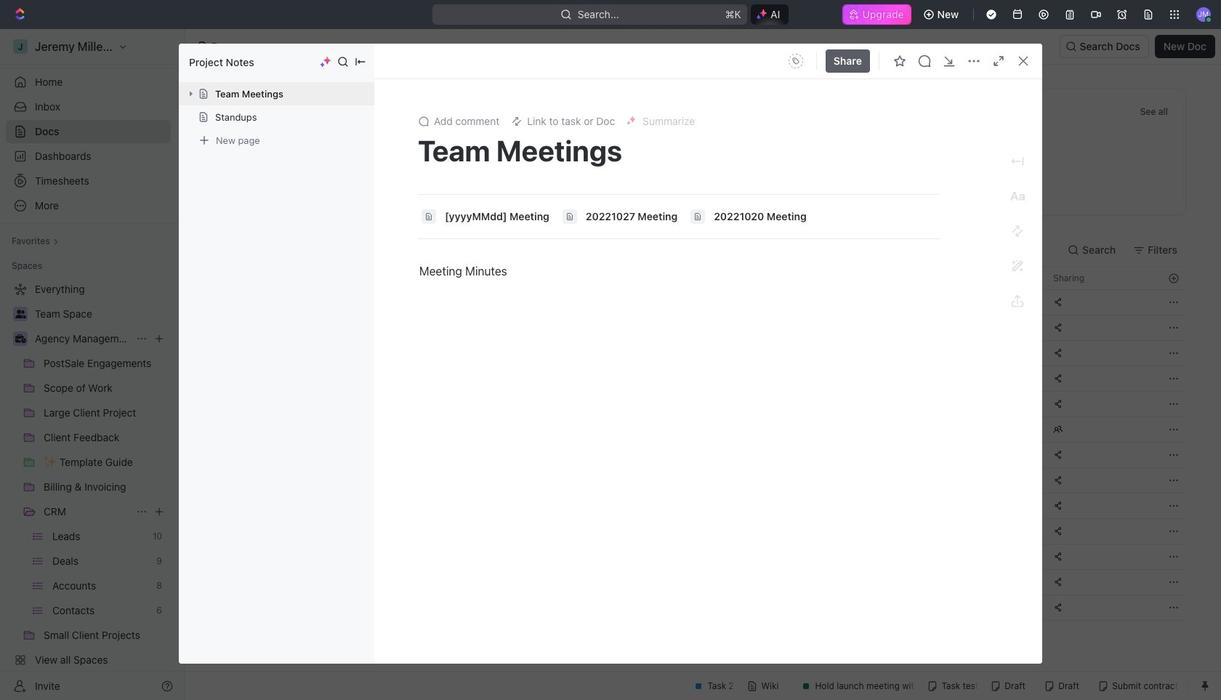 Task type: locate. For each thing, give the bounding box(es) containing it.
11 cell from the top
[[929, 545, 1045, 569]]

3 cell from the top
[[929, 341, 1045, 366]]

7 cell from the top
[[929, 443, 1045, 468]]

cell for 7th row from the bottom
[[929, 443, 1045, 468]]

9 row from the top
[[220, 468, 1187, 494]]

cell
[[929, 290, 1045, 315], [929, 316, 1045, 340], [929, 341, 1045, 366], [929, 367, 1045, 391], [929, 392, 1045, 417], [929, 417, 1045, 442], [929, 443, 1045, 468], [929, 468, 1045, 493], [929, 494, 1045, 519], [929, 519, 1045, 544], [929, 545, 1045, 569], [929, 570, 1045, 595], [929, 596, 1045, 620]]

1 row from the top
[[220, 267, 1187, 290]]

1 cell from the top
[[929, 290, 1045, 315]]

12 row from the top
[[220, 544, 1187, 570]]

5 cell from the top
[[929, 392, 1045, 417]]

dropdown menu image
[[785, 49, 808, 73]]

cell for 4th row
[[929, 341, 1045, 366]]

6 row from the top
[[220, 391, 1187, 417]]

13 row from the top
[[220, 569, 1187, 596]]

cell for 13th row from the bottom
[[929, 290, 1045, 315]]

4 cell from the top
[[929, 367, 1045, 391]]

12 cell from the top
[[929, 570, 1045, 595]]

cell for sixth row
[[929, 392, 1045, 417]]

13 cell from the top
[[929, 596, 1045, 620]]

cell for 10th row from the top of the page
[[929, 494, 1045, 519]]

cell for second row from the bottom of the page
[[929, 570, 1045, 595]]

tree
[[6, 278, 171, 697]]

cell for 9th row from the top of the page
[[929, 468, 1045, 493]]

8 row from the top
[[220, 442, 1187, 468]]

cell for first row from the bottom of the page
[[929, 596, 1045, 620]]

6 cell from the top
[[929, 417, 1045, 442]]

2 cell from the top
[[929, 316, 1045, 340]]

10 cell from the top
[[929, 519, 1045, 544]]

cell for 3rd row from the top
[[929, 316, 1045, 340]]

row
[[220, 267, 1187, 290], [220, 289, 1187, 316], [220, 315, 1187, 341], [220, 340, 1187, 367], [220, 366, 1187, 392], [220, 391, 1187, 417], [220, 417, 1187, 443], [220, 442, 1187, 468], [220, 468, 1187, 494], [220, 493, 1187, 519], [220, 519, 1187, 545], [220, 544, 1187, 570], [220, 569, 1187, 596], [220, 595, 1187, 621]]

10 row from the top
[[220, 493, 1187, 519]]

8 cell from the top
[[929, 468, 1045, 493]]

table
[[220, 267, 1187, 621]]

9 cell from the top
[[929, 494, 1045, 519]]



Task type: describe. For each thing, give the bounding box(es) containing it.
11 row from the top
[[220, 519, 1187, 545]]

cell for 4th row from the bottom
[[929, 519, 1045, 544]]

cell for 7th row from the top of the page
[[929, 417, 1045, 442]]

4 row from the top
[[220, 340, 1187, 367]]

2 row from the top
[[220, 289, 1187, 316]]

business time image
[[15, 335, 26, 343]]

5 row from the top
[[220, 366, 1187, 392]]

7 row from the top
[[220, 417, 1187, 443]]

tree inside sidebar navigation
[[6, 278, 171, 697]]

cell for 12th row from the top of the page
[[929, 545, 1045, 569]]

14 row from the top
[[220, 595, 1187, 621]]

cell for 10th row from the bottom
[[929, 367, 1045, 391]]

sidebar navigation
[[0, 29, 185, 700]]

3 row from the top
[[220, 315, 1187, 341]]



Task type: vqa. For each thing, say whether or not it's contained in the screenshot.
+
no



